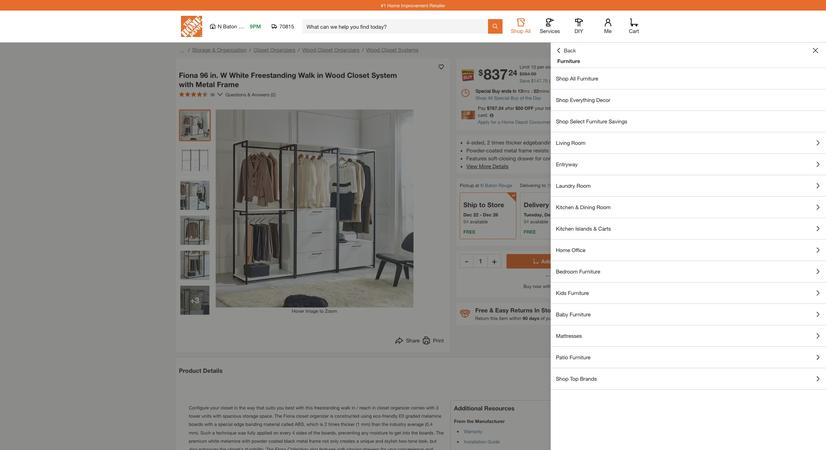 Task type: describe. For each thing, give the bounding box(es) containing it.
patio
[[556, 354, 568, 360]]

additional
[[454, 405, 483, 412]]

free
[[475, 306, 488, 314]]

2 horizontal spatial wood
[[367, 47, 380, 53]]

$ right after
[[516, 105, 518, 111]]

home inside button
[[556, 247, 570, 253]]

home right #1
[[388, 2, 400, 8]]

13
[[518, 88, 523, 94]]

enhances inside the configure your closet in the way that suits you best with this freestanding walk in / reach in closet organizer comes with 3 tower units with spacious storage space. the fiona closet organizer is constructed using eco-friendly e0 graded melamine boards with a special edge banding material called abs, which is 2 times thicker (1 mm) than the industry average (0.4 mm). such a technique was fully applied on every 4 sides of the boards, preventing any moisture to get into the boards. the premium white melamine with powder coated black metal frame not only creates a unique and stylish two-tone look, but also enhances the closet's durability. the fiona collection also features soft-closing drawers for your convenienc
[[199, 446, 219, 450]]

islands
[[576, 225, 592, 232]]

3
[[436, 405, 439, 410]]

info image
[[490, 114, 494, 118]]

enhances inside 4-sided, 2 times thicker edgebanding enhances durability powder-coated metal frame resists scratches, water, and heat features soft-closing drawer for convenient operation view more details
[[556, 139, 579, 146]]

product details
[[179, 367, 223, 374]]

kids furniture
[[556, 290, 589, 296]]

or inside free & easy returns in store or online return this item within 90 days of purchase. read return policy
[[558, 306, 564, 314]]

0 horizontal spatial wood
[[302, 47, 316, 53]]

apply now image
[[462, 111, 478, 119]]

view more details link
[[467, 163, 509, 169]]

after
[[505, 105, 515, 111]]

mins
[[539, 88, 550, 94]]

secs
[[559, 88, 569, 94]]

bedroom furniture
[[556, 268, 601, 275]]

1 vertical spatial fiona
[[284, 413, 295, 419]]

1 vertical spatial rouge
[[499, 182, 512, 188]]

baby
[[556, 311, 569, 317]]

06
[[554, 88, 559, 94]]

tone
[[408, 438, 418, 444]]

the down which
[[314, 430, 320, 435]]

bedroom
[[556, 268, 578, 275]]

entryway button
[[551, 154, 827, 175]]

which
[[307, 421, 319, 427]]

with down 'was'
[[242, 438, 250, 444]]

icon image
[[460, 310, 471, 318]]

storage & organization link
[[192, 47, 247, 53]]

a right the chat
[[777, 312, 779, 316]]

the left way
[[239, 405, 246, 410]]

1 horizontal spatial your
[[388, 446, 397, 450]]

2 organizers from the left
[[334, 47, 360, 53]]

1 vertical spatial the
[[436, 430, 444, 435]]

available inside "ship to store dec 22 - dec 26 94 available"
[[470, 219, 488, 224]]

1 organizers from the left
[[270, 47, 296, 53]]

depot for consumer
[[516, 119, 528, 125]]

ship to store dec 22 - dec 26 94 available
[[464, 201, 504, 224]]

$ inside $ 837 24
[[479, 68, 483, 77]]

with down units
[[205, 421, 213, 427]]

shop everything decor link
[[551, 89, 827, 111]]

the down 'average'
[[412, 430, 418, 435]]

furniture right baby
[[570, 311, 591, 317]]

a left unique on the left bottom of the page
[[357, 438, 359, 444]]

& inside kitchen islands & carts button
[[594, 225, 597, 232]]

70815 inside button
[[280, 23, 294, 29]]

at
[[475, 182, 479, 188]]

furniture right bedroom
[[580, 268, 601, 275]]

shop all special buy of the day link
[[462, 94, 646, 101]]

kitchen & dining room button
[[551, 197, 827, 218]]

& for free
[[490, 306, 494, 314]]

4.5 stars image
[[179, 92, 208, 97]]

hover
[[292, 308, 304, 314]]

installation guide link
[[464, 439, 500, 444]]

coated inside the configure your closet in the way that suits you best with this freestanding walk in / reach in closet organizer comes with 3 tower units with spacious storage space. the fiona closet organizer is constructed using eco-friendly e0 graded melamine boards with a special edge banding material called abs, which is 2 times thicker (1 mm) than the industry average (0.4 mm). such a technique was fully applied on every 4 sides of the boards, preventing any moisture to get into the boards. the premium white melamine with powder coated black metal frame not only creates a unique and stylish two-tone look, but also enhances the closet's durability. the fiona collection also features soft-closing drawers for your convenienc
[[269, 438, 283, 444]]

spacious
[[223, 413, 241, 419]]

add to cart button
[[507, 254, 599, 269]]

white wood closet systems fiona acf 4f.3 image
[[180, 216, 209, 245]]

furniture right "kids"
[[568, 290, 589, 296]]

water,
[[576, 147, 590, 153]]

white wood closet systems fiona acf 66.1 image
[[180, 146, 209, 175]]

room for living room
[[572, 140, 586, 146]]

within
[[509, 315, 522, 321]]

your inside your total qualifying purchase upon opening a new card.
[[535, 105, 544, 111]]

drawer close image
[[813, 48, 819, 53]]

0 horizontal spatial baton
[[223, 23, 237, 29]]

(8) link
[[176, 89, 223, 100]]

n baton rouge
[[218, 23, 254, 29]]

to for 70815
[[542, 182, 546, 188]]

1 also from the left
[[189, 446, 197, 450]]

0 horizontal spatial closet
[[221, 405, 233, 410]]

shop for shop top brands
[[556, 375, 569, 382]]

unique
[[360, 438, 374, 444]]

share button
[[396, 337, 420, 346]]

1 vertical spatial your
[[210, 405, 219, 410]]

- inside button
[[465, 256, 468, 266]]

with right the chat
[[769, 312, 776, 316]]

2 vertical spatial fiona
[[275, 446, 286, 450]]

2 horizontal spatial closet
[[377, 405, 390, 410]]

hrs
[[523, 88, 530, 94]]

store inside "ship to store dec 22 - dec 26 94 available"
[[488, 201, 504, 208]]

free for to
[[464, 229, 476, 235]]

closet inside fiona 96 in. w white freestanding walk in wood closet system with metal frame
[[347, 71, 370, 80]]

0 horizontal spatial .
[[530, 71, 531, 77]]

shop for shop all
[[511, 28, 524, 34]]

office
[[572, 247, 586, 253]]

drawers
[[363, 446, 379, 450]]

and inside the configure your closet in the way that suits you best with this freestanding walk in / reach in closet organizer comes with 3 tower units with spacious storage space. the fiona closet organizer is constructed using eco-friendly e0 graded melamine boards with a special edge banding material called abs, which is 2 times thicker (1 mm) than the industry average (0.4 mm). such a technique was fully applied on every 4 sides of the boards, preventing any moisture to get into the boards. the premium white melamine with powder coated black metal frame not only creates a unique and stylish two-tone look, but also enhances the closet's durability. the fiona collection also features soft-closing drawers for your convenienc
[[376, 438, 383, 444]]

$ down limit
[[520, 71, 522, 77]]

me button
[[598, 18, 619, 34]]

shop all furniture link
[[551, 68, 827, 89]]

1 horizontal spatial is
[[330, 413, 334, 419]]

mattresses
[[556, 333, 582, 339]]

kitchen for kitchen & dining room
[[556, 204, 574, 210]]

1 horizontal spatial organizer
[[391, 405, 410, 410]]

store inside free & easy returns in store or online return this item within 90 days of purchase. read return policy
[[542, 306, 557, 314]]

the home depot logo image
[[181, 16, 202, 37]]

94 inside delivery tuesday, dec 26 94 available
[[524, 219, 529, 224]]

home up chat at the right bottom of the page
[[780, 312, 791, 316]]

to inside the configure your closet in the way that suits you best with this freestanding walk in / reach in closet organizer comes with 3 tower units with spacious storage space. the fiona closet organizer is constructed using eco-friendly e0 graded melamine boards with a special edge banding material called abs, which is 2 times thicker (1 mm) than the industry average (0.4 mm). such a technique was fully applied on every 4 sides of the boards, preventing any moisture to get into the boards. the premium white melamine with powder coated black metal frame not only creates a unique and stylish two-tone look, but also enhances the closet's durability. the fiona collection also features soft-closing drawers for your convenienc
[[389, 430, 393, 435]]

a right such
[[212, 430, 215, 435]]

decor
[[597, 97, 611, 103]]

sides
[[296, 430, 307, 435]]

white wood closet systems fiona acf 44.5 image
[[180, 286, 209, 315]]

furniture inside button
[[570, 354, 591, 360]]

2 : from the left
[[551, 88, 552, 94]]

read return policy link
[[568, 315, 608, 322]]

graded
[[406, 413, 420, 419]]

services button
[[540, 18, 561, 34]]

(2)
[[271, 92, 276, 97]]

baby furniture
[[556, 311, 591, 317]]

the right than
[[382, 421, 389, 427]]

0 vertical spatial special
[[476, 88, 491, 94]]

pickup
[[460, 182, 474, 188]]

2 also from the left
[[310, 446, 318, 450]]

/ inside the configure your closet in the way that suits you best with this freestanding walk in / reach in closet organizer comes with 3 tower units with spacious storage space. the fiona closet organizer is constructed using eco-friendly e0 graded melamine boards with a special edge banding material called abs, which is 2 times thicker (1 mm) than the industry average (0.4 mm). such a technique was fully applied on every 4 sides of the boards, preventing any moisture to get into the boards. the premium white melamine with powder coated black metal frame not only creates a unique and stylish two-tone look, but also enhances the closet's durability. the fiona collection also features soft-closing drawers for your convenienc
[[357, 405, 358, 410]]

the inside special buy ends in 13 hrs : 22 mins : 06 secs shop all special buy of the day
[[526, 95, 532, 101]]

1 return from the left
[[475, 315, 489, 321]]

/ left wood closet systems link
[[362, 47, 364, 53]]

reach
[[360, 405, 371, 410]]

with left 3
[[426, 405, 435, 410]]

savings
[[609, 118, 628, 124]]

way
[[247, 405, 255, 410]]

diy
[[575, 28, 583, 34]]

1 horizontal spatial special
[[494, 95, 510, 101]]

with inside fiona 96 in. w white freestanding walk in wood closet system with metal frame
[[179, 80, 194, 89]]

70815 inside delivering to 70815
[[547, 183, 560, 188]]

get
[[395, 430, 401, 435]]

white
[[229, 71, 249, 80]]

mm)
[[361, 421, 370, 427]]

0 vertical spatial n
[[218, 23, 222, 29]]

card.
[[478, 112, 489, 118]]

... / storage & organization / closet organizers / wood closet organizers / wood closet systems
[[179, 47, 419, 53]]

0 horizontal spatial rouge
[[239, 23, 254, 29]]

room inside 'button'
[[597, 204, 611, 210]]

free for tuesday,
[[524, 229, 536, 235]]

for inside the configure your closet in the way that suits you best with this freestanding walk in / reach in closet organizer comes with 3 tower units with spacious storage space. the fiona closet organizer is constructed using eco-friendly e0 graded melamine boards with a special edge banding material called abs, which is 2 times thicker (1 mm) than the industry average (0.4 mm). such a technique was fully applied on every 4 sides of the boards, preventing any moisture to get into the boards. the premium white melamine with powder coated black metal frame not only creates a unique and stylish two-tone look, but also enhances the closet's durability. the fiona collection also features soft-closing drawers for your convenienc
[[381, 446, 386, 450]]

available inside delivery tuesday, dec 26 94 available
[[530, 219, 548, 224]]

limit
[[520, 64, 530, 70]]

/ right organization
[[249, 47, 251, 53]]

- inside "ship to store dec 22 - dec 26 94 available"
[[480, 212, 482, 217]]

2 inside 4-sided, 2 times thicker edgebanding enhances durability powder-coated metal frame resists scratches, water, and heat features soft-closing drawer for convenient operation view more details
[[487, 139, 490, 146]]

white wood closet systems fiona acf 64.0 image
[[180, 111, 209, 140]]

in inside special buy ends in 13 hrs : 22 mins : 06 secs shop all special buy of the day
[[513, 88, 517, 94]]

1 horizontal spatial .
[[542, 78, 543, 83]]

special buy ends in 13 hrs : 22 mins : 06 secs shop all special buy of the day
[[476, 88, 569, 101]]

with right best
[[296, 405, 304, 410]]

& for kitchen
[[576, 204, 579, 210]]

$ down 99
[[531, 78, 534, 83]]

save
[[520, 78, 530, 83]]

wood inside fiona 96 in. w white freestanding walk in wood closet system with metal frame
[[325, 71, 345, 80]]

to left the "zoom"
[[320, 308, 324, 314]]

edge
[[234, 421, 244, 427]]

convenient
[[543, 155, 569, 161]]

for inside 4-sided, 2 times thicker edgebanding enhances durability powder-coated metal frame resists scratches, water, and heat features soft-closing drawer for convenient operation view more details
[[536, 155, 542, 161]]

furniture up shop everything decor in the right top of the page
[[577, 75, 599, 81]]

closing inside the configure your closet in the way that suits you best with this freestanding walk in / reach in closet organizer comes with 3 tower units with spacious storage space. the fiona closet organizer is constructed using eco-friendly e0 graded melamine boards with a special edge banding material called abs, which is 2 times thicker (1 mm) than the industry average (0.4 mm). such a technique was fully applied on every 4 sides of the boards, preventing any moisture to get into the boards. the premium white melamine with powder coated black metal frame not only creates a unique and stylish two-tone look, but also enhances the closet's durability. the fiona collection also features soft-closing drawers for your convenienc
[[347, 446, 362, 450]]

all inside special buy ends in 13 hrs : 22 mins : 06 secs shop all special buy of the day
[[488, 95, 493, 101]]

resists
[[534, 147, 549, 153]]

moisture
[[370, 430, 388, 435]]

shop all button
[[511, 18, 532, 34]]

apply
[[478, 119, 490, 125]]

to for cart
[[553, 258, 558, 264]]

26 inside "ship to store dec 22 - dec 26 94 available"
[[493, 212, 498, 217]]

view
[[467, 163, 478, 169]]

cart inside button
[[560, 258, 570, 264]]

industry
[[390, 421, 406, 427]]

soft- inside the configure your closet in the way that suits you best with this freestanding walk in / reach in closet organizer comes with 3 tower units with spacious storage space. the fiona closet organizer is constructed using eco-friendly e0 graded melamine boards with a special edge banding material called abs, which is 2 times thicker (1 mm) than the industry average (0.4 mm). such a technique was fully applied on every 4 sides of the boards, preventing any moisture to get into the boards. the premium white melamine with powder coated black metal frame not only creates a unique and stylish two-tone look, but also enhances the closet's durability. the fiona collection also features soft-closing drawers for your convenienc
[[337, 446, 347, 450]]

limit 10 per order $ 984 . 99 save $ 147 . 75 ( 15 %)
[[520, 64, 562, 83]]

chat now link
[[760, 321, 823, 334]]

laundry
[[556, 182, 575, 189]]

returns
[[511, 306, 533, 314]]

units
[[202, 413, 212, 419]]

buy now with button
[[507, 279, 599, 291]]

0 horizontal spatial or
[[549, 272, 556, 278]]

furniture down back
[[558, 58, 580, 64]]

thicker inside 4-sided, 2 times thicker edgebanding enhances durability powder-coated metal frame resists scratches, water, and heat features soft-closing drawer for convenient operation view more details
[[506, 139, 522, 146]]

you
[[277, 405, 284, 410]]

home down after
[[502, 119, 514, 125]]

shop for shop select furniture savings
[[556, 118, 569, 124]]

closet's
[[228, 446, 244, 450]]

living room
[[556, 140, 586, 146]]

/ right '...'
[[188, 47, 190, 53]]

1 horizontal spatial closet
[[296, 413, 309, 419]]

durability
[[580, 139, 602, 146]]

feedback link image
[[818, 112, 827, 147]]

chat now
[[779, 325, 804, 330]]

upon
[[597, 105, 608, 111]]

patio furniture
[[556, 354, 591, 360]]

shop for shop all furniture
[[556, 75, 569, 81]]

dec inside delivery tuesday, dec 26 94 available
[[545, 212, 553, 217]]

kitchen islands & carts
[[556, 225, 611, 232]]

resources
[[484, 405, 515, 412]]

times inside the configure your closet in the way that suits you best with this freestanding walk in / reach in closet organizer comes with 3 tower units with spacious storage space. the fiona closet organizer is constructed using eco-friendly e0 graded melamine boards with a special edge banding material called abs, which is 2 times thicker (1 mm) than the industry average (0.4 mm). such a technique was fully applied on every 4 sides of the boards, preventing any moisture to get into the boards. the premium white melamine with powder coated black metal frame not only creates a unique and stylish two-tone look, but also enhances the closet's durability. the fiona collection also features soft-closing drawers for your convenienc
[[329, 421, 340, 427]]



Task type: locate. For each thing, give the bounding box(es) containing it.
kitchen inside button
[[556, 225, 574, 232]]

0 horizontal spatial coated
[[269, 438, 283, 444]]

fiona down best
[[284, 413, 295, 419]]

& inside free & easy returns in store or online return this item within 90 days of purchase. read return policy
[[490, 306, 494, 314]]

closet organizers link
[[254, 47, 296, 53]]

2 horizontal spatial for
[[536, 155, 542, 161]]

1 vertical spatial coated
[[269, 438, 283, 444]]

the left closet's
[[220, 446, 226, 450]]

best
[[286, 405, 295, 410]]

2 kitchen from the top
[[556, 225, 574, 232]]

1 horizontal spatial thicker
[[506, 139, 522, 146]]

1 vertical spatial 2
[[325, 421, 327, 427]]

2 available from the left
[[530, 219, 548, 224]]

kitchen islands & carts button
[[551, 218, 827, 239]]

called
[[281, 421, 294, 427]]

& for questions
[[248, 92, 251, 97]]

2 horizontal spatial your
[[535, 105, 544, 111]]

hover image to zoom
[[292, 308, 337, 314]]

1 horizontal spatial or
[[558, 306, 564, 314]]

wood up walk
[[302, 47, 316, 53]]

22 down ship
[[474, 212, 479, 217]]

1 dec from the left
[[464, 212, 472, 217]]

1 horizontal spatial dec
[[483, 212, 492, 217]]

shop left services
[[511, 28, 524, 34]]

2 return from the left
[[580, 315, 594, 321]]

1 horizontal spatial and
[[592, 147, 601, 153]]

0 horizontal spatial available
[[470, 219, 488, 224]]

to inside "ship to store dec 22 - dec 26 94 available"
[[479, 201, 486, 208]]

closing inside 4-sided, 2 times thicker edgebanding enhances durability powder-coated metal frame resists scratches, water, and heat features soft-closing drawer for convenient operation view more details
[[499, 155, 516, 161]]

1 vertical spatial of
[[541, 315, 545, 321]]

0 horizontal spatial and
[[376, 438, 383, 444]]

0 vertical spatial melamine
[[422, 413, 442, 419]]

metal up view more details link
[[504, 147, 517, 153]]

in inside fiona 96 in. w white freestanding walk in wood closet system with metal frame
[[317, 71, 323, 80]]

1 horizontal spatial melamine
[[422, 413, 442, 419]]

using
[[361, 413, 372, 419]]

room up water,
[[572, 140, 586, 146]]

dec down ship
[[464, 212, 472, 217]]

of down 13
[[520, 95, 524, 101]]

me
[[605, 28, 612, 34]]

shop inside "link"
[[556, 118, 569, 124]]

shop everything decor
[[556, 97, 611, 103]]

shop up qualifying
[[556, 97, 569, 103]]

fiona
[[179, 71, 198, 80], [284, 413, 295, 419], [275, 446, 286, 450]]

& inside kitchen & dining room 'button'
[[576, 204, 579, 210]]

1 horizontal spatial organizers
[[334, 47, 360, 53]]

friendly
[[383, 413, 398, 419]]

cart right me
[[629, 28, 639, 34]]

fiona left 96
[[179, 71, 198, 80]]

frame
[[217, 80, 239, 89]]

material
[[264, 421, 280, 427]]

0 vertical spatial depot
[[516, 119, 528, 125]]

15
[[551, 78, 556, 83]]

coated down on
[[269, 438, 283, 444]]

1 horizontal spatial all
[[525, 28, 531, 34]]

entryway
[[556, 161, 578, 167]]

1 vertical spatial n
[[481, 182, 484, 188]]

the down you
[[275, 413, 282, 419]]

this inside the configure your closet in the way that suits you best with this freestanding walk in / reach in closet organizer comes with 3 tower units with spacious storage space. the fiona closet organizer is constructed using eco-friendly e0 graded melamine boards with a special edge banding material called abs, which is 2 times thicker (1 mm) than the industry average (0.4 mm). such a technique was fully applied on every 4 sides of the boards, preventing any moisture to get into the boards. the premium white melamine with powder coated black metal frame not only creates a unique and stylish two-tone look, but also enhances the closet's durability. the fiona collection also features soft-closing drawers for your convenienc
[[306, 405, 313, 410]]

closet
[[254, 47, 269, 53], [318, 47, 333, 53], [382, 47, 397, 53], [347, 71, 370, 80]]

0 horizontal spatial organizers
[[270, 47, 296, 53]]

22 inside special buy ends in 13 hrs : 22 mins : 06 secs shop all special buy of the day
[[534, 88, 539, 94]]

1 94 from the left
[[464, 219, 469, 224]]

in.
[[210, 71, 218, 80]]

0 vertical spatial is
[[330, 413, 334, 419]]

of down which
[[308, 430, 312, 435]]

0 vertical spatial and
[[592, 147, 601, 153]]

1 vertical spatial store
[[542, 306, 557, 314]]

this left the item
[[491, 315, 498, 321]]

1 vertical spatial buy
[[511, 95, 519, 101]]

depot left 'expert.'
[[792, 312, 803, 316]]

for down stylish
[[381, 446, 386, 450]]

1 kitchen from the top
[[556, 204, 574, 210]]

1 horizontal spatial closing
[[499, 155, 516, 161]]

durability.
[[245, 446, 265, 450]]

n
[[218, 23, 222, 29], [481, 182, 484, 188]]

apply for a home depot consumer card link
[[478, 119, 562, 125]]

powder-
[[467, 147, 487, 153]]

0 horizontal spatial of
[[308, 430, 312, 435]]

baton up organization
[[223, 23, 237, 29]]

of inside special buy ends in 13 hrs : 22 mins : 06 secs shop all special buy of the day
[[520, 95, 524, 101]]

1 horizontal spatial cart
[[629, 28, 639, 34]]

1 vertical spatial frame
[[309, 438, 321, 444]]

closet up abs,
[[296, 413, 309, 419]]

this up which
[[306, 405, 313, 410]]

item
[[499, 315, 508, 321]]

with up the 4.5 stars image
[[179, 80, 194, 89]]

1 vertical spatial baton
[[485, 182, 498, 188]]

2 vertical spatial room
[[597, 204, 611, 210]]

metal down the sides
[[297, 438, 308, 444]]

1 vertical spatial cart
[[560, 258, 570, 264]]

0 horizontal spatial is
[[320, 421, 323, 427]]

closing
[[499, 155, 516, 161], [347, 446, 362, 450]]

70815 up closet organizers link
[[280, 23, 294, 29]]

store up purchase.
[[542, 306, 557, 314]]

configure your closet in the way that suits you best with this freestanding walk in / reach in closet organizer comes with 3 tower units with spacious storage space. the fiona closet organizer is constructed using eco-friendly e0 graded melamine boards with a special edge banding material called abs, which is 2 times thicker (1 mm) than the industry average (0.4 mm). such a technique was fully applied on every 4 sides of the boards, preventing any moisture to get into the boards. the premium white melamine with powder coated black metal frame not only creates a unique and stylish two-tone look, but also enhances the closet's durability. the fiona collection also features soft-closing drawers for your convenienc
[[189, 405, 444, 450]]

fiona down "black" at left bottom
[[275, 446, 286, 450]]

shop inside "button"
[[556, 375, 569, 382]]

shop inside special buy ends in 13 hrs : 22 mins : 06 secs shop all special buy of the day
[[476, 95, 487, 101]]

& left answers
[[248, 92, 251, 97]]

image
[[306, 308, 318, 314]]

or
[[549, 272, 556, 278], [558, 306, 564, 314]]

add to list image
[[439, 64, 444, 70]]

room for laundry room
[[577, 182, 591, 189]]

1 horizontal spatial available
[[530, 219, 548, 224]]

all for shop all furniture
[[570, 75, 576, 81]]

0 vertical spatial 2
[[487, 139, 490, 146]]

delivery
[[524, 201, 549, 208]]

creates
[[340, 438, 355, 444]]

kitchen left "islands"
[[556, 225, 574, 232]]

print
[[433, 337, 444, 343]]

1 vertical spatial this
[[306, 405, 313, 410]]

shop right 15
[[556, 75, 569, 81]]

(0.4
[[425, 421, 433, 427]]

shop all
[[511, 28, 531, 34]]

1 free from the left
[[464, 229, 476, 235]]

the right from at the right of page
[[467, 418, 474, 424]]

white wood closet systems fiona acf c3.2 image
[[180, 181, 209, 210]]

- left the + button
[[465, 256, 468, 266]]

into
[[403, 430, 410, 435]]

0 vertical spatial the
[[275, 413, 282, 419]]

but
[[430, 438, 437, 444]]

details inside 4-sided, 2 times thicker edgebanding enhances durability powder-coated metal frame resists scratches, water, and heat features soft-closing drawer for convenient operation view more details
[[493, 163, 509, 169]]

furniture inside "link"
[[586, 118, 608, 124]]

n up storage & organization link
[[218, 23, 222, 29]]

times right sided,
[[492, 139, 505, 146]]

all left services
[[525, 28, 531, 34]]

0 vertical spatial this
[[491, 315, 498, 321]]

internet
[[573, 46, 587, 51]]

also down premium
[[189, 446, 197, 450]]

3 dec from the left
[[545, 212, 553, 217]]

& inside ... / storage & organization / closet organizers / wood closet organizers / wood closet systems
[[212, 47, 216, 53]]

of inside free & easy returns in store or online return this item within 90 days of purchase. read return policy
[[541, 315, 545, 321]]

. left (
[[542, 78, 543, 83]]

0 vertical spatial cart
[[629, 28, 639, 34]]

metal inside the configure your closet in the way that suits you best with this freestanding walk in / reach in closet organizer comes with 3 tower units with spacious storage space. the fiona closet organizer is constructed using eco-friendly e0 graded melamine boards with a special edge banding material called abs, which is 2 times thicker (1 mm) than the industry average (0.4 mm). such a technique was fully applied on every 4 sides of the boards, preventing any moisture to get into the boards. the premium white melamine with powder coated black metal frame not only creates a unique and stylish two-tone look, but also enhances the closet's durability. the fiona collection also features soft-closing drawers for your convenienc
[[297, 438, 308, 444]]

product
[[179, 367, 201, 374]]

1 vertical spatial thicker
[[341, 421, 355, 427]]

frame up the drawer
[[519, 147, 532, 153]]

1 vertical spatial for
[[536, 155, 542, 161]]

coated
[[487, 147, 503, 153], [269, 438, 283, 444]]

closet up "eco-"
[[377, 405, 390, 410]]

to
[[542, 182, 546, 188], [479, 201, 486, 208], [553, 258, 558, 264], [320, 308, 324, 314], [389, 430, 393, 435]]

with inside button
[[543, 284, 552, 289]]

metal inside 4-sided, 2 times thicker edgebanding enhances durability powder-coated metal frame resists scratches, water, and heat features soft-closing drawer for convenient operation view more details
[[504, 147, 517, 153]]

melamine up (0.4
[[422, 413, 442, 419]]

frame left not
[[309, 438, 321, 444]]

0 vertical spatial fiona
[[179, 71, 198, 80]]

all inside button
[[525, 28, 531, 34]]

free
[[464, 229, 476, 235], [524, 229, 536, 235]]

all right %)
[[570, 75, 576, 81]]

0 horizontal spatial all
[[488, 95, 493, 101]]

store down n baton rouge button on the right top of page
[[488, 201, 504, 208]]

& left the dining
[[576, 204, 579, 210]]

closet up spacious
[[221, 405, 233, 410]]

1 vertical spatial is
[[320, 421, 323, 427]]

1 horizontal spatial the
[[275, 413, 282, 419]]

walk
[[341, 405, 351, 410]]

0 horizontal spatial soft-
[[337, 446, 347, 450]]

1 horizontal spatial coated
[[487, 147, 503, 153]]

0 vertical spatial all
[[525, 28, 531, 34]]

details inside button
[[203, 367, 223, 374]]

2 94 from the left
[[524, 219, 529, 224]]

shop down your total qualifying purchase upon opening a new card.
[[556, 118, 569, 124]]

0 horizontal spatial melamine
[[221, 438, 241, 444]]

return down free
[[475, 315, 489, 321]]

1 vertical spatial melamine
[[221, 438, 241, 444]]

drawer
[[518, 155, 534, 161]]

enhances down white
[[199, 446, 219, 450]]

manufacturer
[[475, 418, 505, 424]]

a inside your total qualifying purchase upon opening a new card.
[[627, 105, 630, 111]]

2 dec from the left
[[483, 212, 492, 217]]

with right units
[[213, 413, 222, 419]]

2 vertical spatial your
[[388, 446, 397, 450]]

special up pay
[[476, 88, 491, 94]]

- button
[[460, 254, 474, 268]]

fiona inside fiona 96 in. w white freestanding walk in wood closet system with metal frame
[[179, 71, 198, 80]]

zoom
[[325, 308, 337, 314]]

0 horizontal spatial free
[[464, 229, 476, 235]]

or up purchase.
[[558, 306, 564, 314]]

0 horizontal spatial -
[[465, 256, 468, 266]]

tuesday,
[[524, 212, 543, 217]]

0 vertical spatial -
[[480, 212, 482, 217]]

0 vertical spatial metal
[[504, 147, 517, 153]]

26
[[493, 212, 498, 217], [555, 212, 560, 217]]

0 horizontal spatial depot
[[516, 119, 528, 125]]

thicker down 'constructed'
[[341, 421, 355, 427]]

return right the read
[[580, 315, 594, 321]]

ends
[[502, 88, 512, 94]]

2 26 from the left
[[555, 212, 560, 217]]

chat with a home depot expert.
[[760, 312, 816, 316]]

1 horizontal spatial -
[[480, 212, 482, 217]]

147
[[534, 78, 542, 83]]

coated up view more details link
[[487, 147, 503, 153]]

2 horizontal spatial of
[[541, 315, 545, 321]]

of inside the configure your closet in the way that suits you best with this freestanding walk in / reach in closet organizer comes with 3 tower units with spacious storage space. the fiona closet organizer is constructed using eco-friendly e0 graded melamine boards with a special edge banding material called abs, which is 2 times thicker (1 mm) than the industry average (0.4 mm). such a technique was fully applied on every 4 sides of the boards, preventing any moisture to get into the boards. the premium white melamine with powder coated black metal frame not only creates a unique and stylish two-tone look, but also enhances the closet's durability. the fiona collection also features soft-closing drawers for your convenienc
[[308, 430, 312, 435]]

What can we help you find today? search field
[[307, 19, 488, 33]]

a down 787.24
[[498, 119, 501, 125]]

chat
[[779, 325, 791, 330]]

0 horizontal spatial metal
[[297, 438, 308, 444]]

buy inside button
[[524, 284, 532, 289]]

0 horizontal spatial 70815
[[280, 23, 294, 29]]

questions
[[225, 92, 246, 97]]

opening
[[609, 105, 626, 111]]

0 vertical spatial kitchen
[[556, 204, 574, 210]]

soft- inside 4-sided, 2 times thicker edgebanding enhances durability powder-coated metal frame resists scratches, water, and heat features soft-closing drawer for convenient operation view more details
[[488, 155, 499, 161]]

70815 link
[[547, 182, 560, 189]]

all for shop all
[[525, 28, 531, 34]]

depot for expert.
[[792, 312, 803, 316]]

kitchen down laundry
[[556, 204, 574, 210]]

coated inside 4-sided, 2 times thicker edgebanding enhances durability powder-coated metal frame resists scratches, water, and heat features soft-closing drawer for convenient operation view more details
[[487, 147, 503, 153]]

1 horizontal spatial metal
[[504, 147, 517, 153]]

0 vertical spatial .
[[530, 71, 531, 77]]

1 vertical spatial organizer
[[310, 413, 329, 419]]

wood down wood closet organizers 'link'
[[325, 71, 345, 80]]

not
[[322, 438, 329, 444]]

1 horizontal spatial buy
[[511, 95, 519, 101]]

consumer
[[529, 119, 551, 125]]

10
[[531, 64, 536, 70]]

bedroom furniture button
[[551, 261, 827, 282]]

shop left top
[[556, 375, 569, 382]]

also
[[189, 446, 197, 450], [310, 446, 318, 450]]

0 horizontal spatial 26
[[493, 212, 498, 217]]

#1
[[381, 2, 386, 8]]

thicker up the drawer
[[506, 139, 522, 146]]

operation
[[571, 155, 593, 161]]

22 inside "ship to store dec 22 - dec 26 94 available"
[[474, 212, 479, 217]]

4-
[[467, 139, 472, 146]]

1 vertical spatial metal
[[297, 438, 308, 444]]

and inside 4-sided, 2 times thicker edgebanding enhances durability powder-coated metal frame resists scratches, water, and heat features soft-closing drawer for convenient operation view more details
[[592, 147, 601, 153]]

0 vertical spatial details
[[493, 163, 509, 169]]

this inside free & easy returns in store or online return this item within 90 days of purchase. read return policy
[[491, 315, 498, 321]]

n right the at in the right top of the page
[[481, 182, 484, 188]]

None field
[[474, 254, 488, 268]]

1 horizontal spatial free
[[524, 229, 536, 235]]

free down "ship to store dec 22 - dec 26 94 available"
[[464, 229, 476, 235]]

0 vertical spatial 70815
[[280, 23, 294, 29]]

policy
[[596, 315, 608, 321]]

available down "tuesday,"
[[530, 219, 548, 224]]

1 horizontal spatial times
[[492, 139, 505, 146]]

0 vertical spatial of
[[520, 95, 524, 101]]

0 vertical spatial room
[[572, 140, 586, 146]]

delivery tuesday, dec 26 94 available
[[524, 201, 560, 224]]

to left 70815 link
[[542, 182, 546, 188]]

0 horizontal spatial dec
[[464, 212, 472, 217]]

metal
[[504, 147, 517, 153], [297, 438, 308, 444]]

home office
[[556, 247, 586, 253]]

0 vertical spatial for
[[491, 119, 497, 125]]

white wood closet systems fiona acf 1f.4 image
[[180, 251, 209, 280]]

easy
[[495, 306, 509, 314]]

2 inside the configure your closet in the way that suits you best with this freestanding walk in / reach in closet organizer comes with 3 tower units with spacious storage space. the fiona closet organizer is constructed using eco-friendly e0 graded melamine boards with a special edge banding material called abs, which is 2 times thicker (1 mm) than the industry average (0.4 mm). such a technique was fully applied on every 4 sides of the boards, preventing any moisture to get into the boards. the premium white melamine with powder coated black metal frame not only creates a unique and stylish two-tone look, but also enhances the closet's durability. the fiona collection also features soft-closing drawers for your convenienc
[[325, 421, 327, 427]]

available down ship
[[470, 219, 488, 224]]

26 inside delivery tuesday, dec 26 94 available
[[555, 212, 560, 217]]

menu containing shop all furniture
[[551, 68, 827, 390]]

free down "tuesday,"
[[524, 229, 536, 235]]

4-sided, 2 times thicker edgebanding enhances durability powder-coated metal frame resists scratches, water, and heat features soft-closing drawer for convenient operation view more details
[[467, 139, 613, 169]]

off
[[525, 105, 534, 111]]

& right free
[[490, 306, 494, 314]]

home
[[388, 2, 400, 8], [502, 119, 514, 125], [556, 247, 570, 253], [780, 312, 791, 316]]

and down moisture
[[376, 438, 383, 444]]

: right hrs on the right top
[[531, 88, 533, 94]]

1 : from the left
[[531, 88, 533, 94]]

94 down "tuesday,"
[[524, 219, 529, 224]]

26 right "tuesday,"
[[555, 212, 560, 217]]

back button
[[556, 47, 576, 54]]

$ right pay
[[487, 105, 490, 111]]

837
[[484, 66, 508, 83]]

to inside delivering to 70815
[[542, 182, 546, 188]]

depot
[[516, 119, 528, 125], [792, 312, 803, 316]]

$ left 837 on the top of page
[[479, 68, 483, 77]]

all inside menu
[[570, 75, 576, 81]]

wood
[[302, 47, 316, 53], [367, 47, 380, 53], [325, 71, 345, 80]]

rouge up organization
[[239, 23, 254, 29]]

frame inside 4-sided, 2 times thicker edgebanding enhances durability powder-coated metal frame resists scratches, water, and heat features soft-closing drawer for convenient operation view more details
[[519, 147, 532, 153]]

storage
[[192, 47, 211, 53]]

99
[[531, 71, 537, 77]]

frame inside the configure your closet in the way that suits you best with this freestanding walk in / reach in closet organizer comes with 3 tower units with spacious storage space. the fiona closet organizer is constructed using eco-friendly e0 graded melamine boards with a special edge banding material called abs, which is 2 times thicker (1 mm) than the industry average (0.4 mm). such a technique was fully applied on every 4 sides of the boards, preventing any moisture to get into the boards. the premium white melamine with powder coated black metal frame not only creates a unique and stylish two-tone look, but also enhances the closet's durability. the fiona collection also features soft-closing drawers for your convenienc
[[309, 438, 321, 444]]

0 horizontal spatial store
[[488, 201, 504, 208]]

details right product
[[203, 367, 223, 374]]

1 horizontal spatial this
[[491, 315, 498, 321]]

0 horizontal spatial n
[[218, 23, 222, 29]]

times up boards,
[[329, 421, 340, 427]]

hover image to zoom button
[[216, 110, 414, 314]]

a left special
[[214, 421, 217, 427]]

from the manufacturer
[[454, 418, 505, 424]]

buy left ends
[[492, 88, 500, 94]]

1 26 from the left
[[493, 212, 498, 217]]

0 horizontal spatial for
[[381, 446, 386, 450]]

rouge left delivering
[[499, 182, 512, 188]]

2 horizontal spatial buy
[[524, 284, 532, 289]]

constructed
[[335, 413, 360, 419]]

is right which
[[320, 421, 323, 427]]

0 horizontal spatial enhances
[[199, 446, 219, 450]]

for down resists
[[536, 155, 542, 161]]

times inside 4-sided, 2 times thicker edgebanding enhances durability powder-coated metal frame resists scratches, water, and heat features soft-closing drawer for convenient operation view more details
[[492, 139, 505, 146]]

0 vertical spatial enhances
[[556, 139, 579, 146]]

0 horizontal spatial times
[[329, 421, 340, 427]]

0 vertical spatial thicker
[[506, 139, 522, 146]]

50
[[518, 105, 524, 111]]

print button
[[423, 337, 444, 346]]

:
[[531, 88, 533, 94], [551, 88, 552, 94]]

1 horizontal spatial frame
[[519, 147, 532, 153]]

1 vertical spatial special
[[494, 95, 510, 101]]

0 horizontal spatial the
[[266, 446, 274, 450]]

2 free from the left
[[524, 229, 536, 235]]

1 available from the left
[[470, 219, 488, 224]]

organizer up which
[[310, 413, 329, 419]]

to for store
[[479, 201, 486, 208]]

shop for shop everything decor
[[556, 97, 569, 103]]

2 vertical spatial the
[[266, 446, 274, 450]]

0 horizontal spatial special
[[476, 88, 491, 94]]

a left new
[[627, 105, 630, 111]]

also left features
[[310, 446, 318, 450]]

add to cart
[[542, 258, 570, 264]]

thicker inside the configure your closet in the way that suits you best with this freestanding walk in / reach in closet organizer comes with 3 tower units with spacious storage space. the fiona closet organizer is constructed using eco-friendly e0 graded melamine boards with a special edge banding material called abs, which is 2 times thicker (1 mm) than the industry average (0.4 mm). such a technique was fully applied on every 4 sides of the boards, preventing any moisture to get into the boards. the premium white melamine with powder coated black metal frame not only creates a unique and stylish two-tone look, but also enhances the closet's durability. the fiona collection also features soft-closing drawers for your convenienc
[[341, 421, 355, 427]]

1 horizontal spatial wood
[[325, 71, 345, 80]]

all up 787.24
[[488, 95, 493, 101]]

/ right closet organizers link
[[298, 47, 300, 53]]

cart up bedroom
[[560, 258, 570, 264]]

to right add
[[553, 258, 558, 264]]

collection
[[288, 446, 308, 450]]

shop inside button
[[511, 28, 524, 34]]

2 horizontal spatial all
[[570, 75, 576, 81]]

furniture right patio
[[570, 354, 591, 360]]

0 vertical spatial soft-
[[488, 155, 499, 161]]

& left carts
[[594, 225, 597, 232]]

#
[[588, 46, 590, 51]]

online
[[566, 306, 584, 314]]

kitchen inside 'button'
[[556, 204, 574, 210]]

...
[[180, 48, 184, 53]]

shop
[[511, 28, 524, 34], [556, 75, 569, 81], [476, 95, 487, 101], [556, 97, 569, 103], [556, 118, 569, 124], [556, 375, 569, 382]]

94 inside "ship to store dec 22 - dec 26 94 available"
[[464, 219, 469, 224]]

1 vertical spatial all
[[570, 75, 576, 81]]

per
[[538, 64, 544, 70]]

1 horizontal spatial for
[[491, 119, 497, 125]]

0 horizontal spatial buy
[[492, 88, 500, 94]]

menu
[[551, 68, 827, 390]]

kitchen for kitchen islands & carts
[[556, 225, 574, 232]]

1 horizontal spatial store
[[542, 306, 557, 314]]



Task type: vqa. For each thing, say whether or not it's contained in the screenshot.
Product
yes



